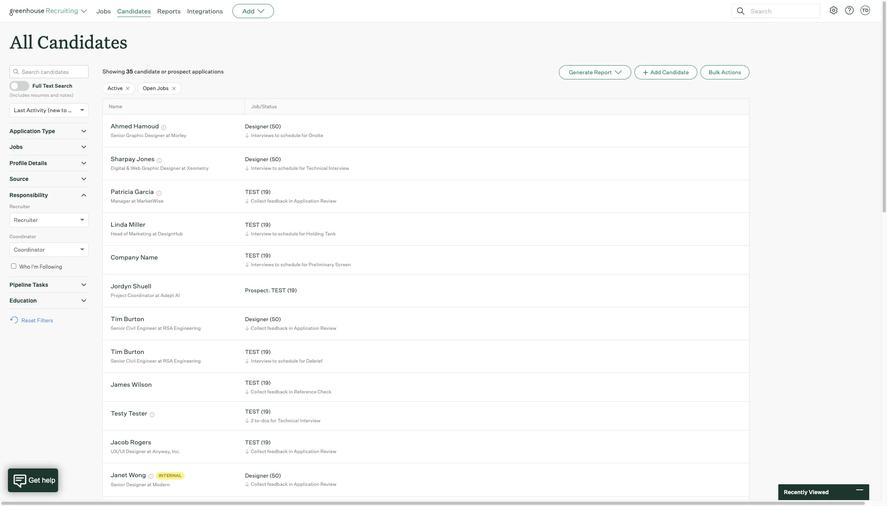 Task type: locate. For each thing, give the bounding box(es) containing it.
prospect
[[168, 68, 191, 75]]

Search text field
[[749, 5, 813, 17]]

bulk
[[709, 69, 721, 76]]

technical for (19)
[[278, 418, 299, 424]]

1 tim from the top
[[111, 315, 123, 323]]

i'm
[[31, 264, 39, 270]]

for inside test (19) interviews to schedule for preliminary screen
[[302, 262, 308, 268]]

morley
[[171, 132, 187, 138]]

for for test (19) interview to schedule for holding tank
[[299, 231, 305, 237]]

checkmark image
[[13, 83, 19, 88]]

1 horizontal spatial add
[[651, 69, 662, 76]]

1 vertical spatial tim
[[111, 348, 123, 356]]

interview inside test (19) 2 to-dos for technical interview
[[300, 418, 321, 424]]

testy tester has been in technical interview for more than 14 days image
[[149, 413, 156, 418]]

for for designer (50) interviews to schedule for onsite
[[302, 132, 308, 138]]

for for test (19) interview to schedule for debrief
[[299, 358, 305, 364]]

2 rsa from the top
[[163, 358, 173, 364]]

resumes
[[31, 92, 49, 98]]

1 vertical spatial test (19) collect feedback in application review
[[245, 440, 337, 455]]

tim burton senior civil engineer at rsa engineering
[[111, 315, 201, 331], [111, 348, 201, 364]]

1 vertical spatial candidates
[[37, 30, 128, 53]]

0 horizontal spatial name
[[109, 104, 122, 110]]

0 vertical spatial add
[[243, 7, 255, 15]]

technical down onsite on the left
[[306, 165, 328, 171]]

1 vertical spatial engineering
[[174, 358, 201, 364]]

ahmed hamoud link
[[111, 122, 159, 131]]

interview for test (19) interview to schedule for holding tank
[[251, 231, 272, 237]]

3 in from the top
[[289, 389, 293, 395]]

1 tim burton senior civil engineer at rsa engineering from the top
[[111, 315, 201, 331]]

2 designer (50) collect feedback in application review from the top
[[245, 473, 337, 488]]

3 collect from the top
[[251, 389, 267, 395]]

type
[[42, 128, 55, 134]]

interviews
[[251, 132, 274, 138], [251, 262, 274, 268]]

wong
[[129, 472, 146, 480]]

application for senior designer at modern
[[294, 482, 320, 488]]

4 in from the top
[[289, 449, 293, 455]]

jordyn shuell project coordinator at adept ai
[[111, 283, 180, 299]]

for down interviews to schedule for onsite link
[[299, 165, 305, 171]]

schedule left onsite on the left
[[281, 132, 301, 138]]

tim burton link down project
[[111, 315, 144, 325]]

1 vertical spatial engineer
[[137, 358, 157, 364]]

schedule up "test (19) collect feedback in reference check"
[[278, 358, 298, 364]]

for
[[302, 132, 308, 138], [299, 165, 305, 171], [299, 231, 305, 237], [302, 262, 308, 268], [299, 358, 305, 364], [271, 418, 277, 424]]

to up "test (19) collect feedback in reference check"
[[273, 358, 277, 364]]

senior up james
[[111, 358, 125, 364]]

interviews down job/status
[[251, 132, 274, 138]]

1 designer (50) collect feedback in application review from the top
[[245, 316, 337, 331]]

interviews inside test (19) interviews to schedule for preliminary screen
[[251, 262, 274, 268]]

5 feedback from the top
[[268, 482, 288, 488]]

for left onsite on the left
[[302, 132, 308, 138]]

engineer down jordyn shuell project coordinator at adept ai
[[137, 326, 157, 331]]

prospect:
[[245, 287, 270, 294]]

civil down project
[[126, 326, 136, 331]]

0 vertical spatial test (19) collect feedback in application review
[[245, 189, 337, 204]]

candidate
[[134, 68, 160, 75]]

feedback for manager at marketwise
[[268, 198, 288, 204]]

rsa for test (19)
[[163, 358, 173, 364]]

burton down project
[[124, 315, 144, 323]]

2 review from the top
[[321, 326, 337, 331]]

technical inside designer (50) interview to schedule for technical interview
[[306, 165, 328, 171]]

2 vertical spatial jobs
[[9, 144, 23, 150]]

(50)
[[270, 123, 281, 130], [270, 156, 281, 163], [270, 316, 281, 323], [270, 473, 281, 479]]

1 vertical spatial recruiter
[[14, 217, 38, 223]]

3 feedback from the top
[[268, 389, 288, 395]]

test inside test (19) interview to schedule for debrief
[[245, 349, 260, 356]]

interviews for designer
[[251, 132, 274, 138]]

1 civil from the top
[[126, 326, 136, 331]]

to inside designer (50) interview to schedule for technical interview
[[273, 165, 277, 171]]

collect feedback in application review link for senior designer at modern
[[244, 481, 339, 489]]

reports link
[[157, 7, 181, 15]]

2 vertical spatial coordinator
[[128, 293, 154, 299]]

2 collect from the top
[[251, 326, 267, 331]]

test (19) collect feedback in application review for ux/ui designer at anyway, inc.
[[245, 440, 337, 455]]

test for interview to schedule for debrief link
[[245, 349, 260, 356]]

2 feedback from the top
[[268, 326, 288, 331]]

1 vertical spatial name
[[140, 254, 158, 262]]

tim down project
[[111, 315, 123, 323]]

burton up james wilson
[[124, 348, 144, 356]]

jobs left candidates 'link'
[[97, 7, 111, 15]]

engineer
[[137, 326, 157, 331], [137, 358, 157, 364]]

2 interviews from the top
[[251, 262, 274, 268]]

(19) inside test (19) interviews to schedule for preliminary screen
[[261, 253, 271, 259]]

test (19) interview to schedule for holding tank
[[245, 222, 336, 237]]

0 vertical spatial coordinator
[[9, 234, 36, 240]]

4 collect from the top
[[251, 449, 267, 455]]

adept
[[161, 293, 174, 299]]

1 rsa from the top
[[163, 326, 173, 331]]

candidates right jobs link
[[117, 7, 151, 15]]

review for manager at marketwise
[[321, 198, 337, 204]]

for inside designer (50) interview to schedule for technical interview
[[299, 165, 305, 171]]

company
[[111, 254, 139, 262]]

schedule down interview to schedule for holding tank link
[[281, 262, 301, 268]]

0 vertical spatial technical
[[306, 165, 328, 171]]

0 vertical spatial tim burton senior civil engineer at rsa engineering
[[111, 315, 201, 331]]

interviews up prospect:
[[251, 262, 274, 268]]

0 vertical spatial interviews
[[251, 132, 274, 138]]

collect feedback in application review link for senior civil engineer at rsa engineering
[[244, 325, 339, 332]]

to inside test (19) interview to schedule for debrief
[[273, 358, 277, 364]]

designer (50) collect feedback in application review for senior designer at modern
[[245, 473, 337, 488]]

4 feedback from the top
[[268, 449, 288, 455]]

rsa
[[163, 326, 173, 331], [163, 358, 173, 364]]

tim burton senior civil engineer at rsa engineering down 'adept'
[[111, 315, 201, 331]]

project
[[111, 293, 127, 299]]

test for 2 to-dos for technical interview link
[[245, 409, 260, 416]]

burton for test
[[124, 348, 144, 356]]

search
[[55, 83, 72, 89]]

0 vertical spatial rsa
[[163, 326, 173, 331]]

to left the old)
[[62, 107, 67, 113]]

1 vertical spatial burton
[[124, 348, 144, 356]]

last activity (new to old)
[[14, 107, 78, 113]]

2 tim burton senior civil engineer at rsa engineering from the top
[[111, 348, 201, 364]]

0 vertical spatial engineering
[[174, 326, 201, 331]]

(new
[[48, 107, 60, 113]]

4 (50) from the top
[[270, 473, 281, 479]]

generate
[[569, 69, 593, 76]]

2 tim from the top
[[111, 348, 123, 356]]

to inside test (19) interview to schedule for holding tank
[[273, 231, 277, 237]]

prospect: test (19)
[[245, 287, 297, 294]]

schedule inside test (19) interview to schedule for holding tank
[[278, 231, 298, 237]]

1 vertical spatial add
[[651, 69, 662, 76]]

report
[[595, 69, 612, 76]]

name down active
[[109, 104, 122, 110]]

review
[[321, 198, 337, 204], [321, 326, 337, 331], [321, 449, 337, 455], [321, 482, 337, 488]]

at inside linda miller head of marketing at designhub
[[153, 231, 157, 237]]

0 horizontal spatial jobs
[[9, 144, 23, 150]]

test inside test (19) interviews to schedule for preliminary screen
[[245, 253, 260, 259]]

2 burton from the top
[[124, 348, 144, 356]]

web
[[131, 165, 141, 171]]

senior down 'ahmed'
[[111, 132, 125, 138]]

civil for test (19)
[[126, 358, 136, 364]]

engineering for test (19)
[[174, 358, 201, 364]]

test inside "test (19) collect feedback in reference check"
[[245, 380, 260, 387]]

test (19) collect feedback in application review down 2 to-dos for technical interview link
[[245, 440, 337, 455]]

add for add
[[243, 7, 255, 15]]

ahmed hamoud has been in onsite for more than 21 days image
[[160, 126, 168, 130]]

civil up james wilson
[[126, 358, 136, 364]]

0 horizontal spatial add
[[243, 7, 255, 15]]

schedule inside test (19) interviews to schedule for preliminary screen
[[281, 262, 301, 268]]

technical right dos
[[278, 418, 299, 424]]

for inside designer (50) interviews to schedule for onsite
[[302, 132, 308, 138]]

marketing
[[129, 231, 152, 237]]

2 (50) from the top
[[270, 156, 281, 163]]

1 test (19) collect feedback in application review from the top
[[245, 189, 337, 204]]

application for ux/ui designer at anyway, inc.
[[294, 449, 320, 455]]

2 civil from the top
[[126, 358, 136, 364]]

to inside designer (50) interviews to schedule for onsite
[[275, 132, 280, 138]]

schedule left holding
[[278, 231, 298, 237]]

civil
[[126, 326, 136, 331], [126, 358, 136, 364]]

1 feedback from the top
[[268, 198, 288, 204]]

digital
[[111, 165, 125, 171]]

testy tester link
[[111, 410, 147, 419]]

1 interviews from the top
[[251, 132, 274, 138]]

4 review from the top
[[321, 482, 337, 488]]

1 burton from the top
[[124, 315, 144, 323]]

interviews for test
[[251, 262, 274, 268]]

senior down project
[[111, 326, 125, 331]]

collect for manager at marketwise
[[251, 198, 267, 204]]

schedule for test (19) interview to schedule for holding tank
[[278, 231, 298, 237]]

candidates down jobs link
[[37, 30, 128, 53]]

collect feedback in application review link for ux/ui designer at anyway, inc.
[[244, 448, 339, 456]]

janet
[[111, 472, 127, 480]]

add candidate
[[651, 69, 689, 76]]

&
[[126, 165, 130, 171]]

1 engineering from the top
[[174, 326, 201, 331]]

at inside jacob rogers ux/ui designer at anyway, inc.
[[147, 449, 151, 455]]

graphic down ahmed hamoud link
[[126, 132, 144, 138]]

1 in from the top
[[289, 198, 293, 204]]

schedule for test (19) interviews to schedule for preliminary screen
[[281, 262, 301, 268]]

linda miller link
[[111, 221, 145, 230]]

company name
[[111, 254, 158, 262]]

engineering for designer (50)
[[174, 326, 201, 331]]

for inside test (19) interview to schedule for holding tank
[[299, 231, 305, 237]]

profile details
[[9, 160, 47, 166]]

td
[[863, 8, 869, 13]]

0 vertical spatial civil
[[126, 326, 136, 331]]

schedule inside designer (50) interview to schedule for technical interview
[[278, 165, 298, 171]]

(50) inside designer (50) interviews to schedule for onsite
[[270, 123, 281, 130]]

2 tim burton link from the top
[[111, 348, 144, 357]]

2 collect feedback in application review link from the top
[[244, 325, 339, 332]]

all candidates
[[9, 30, 128, 53]]

1 collect from the top
[[251, 198, 267, 204]]

james wilson link
[[111, 381, 152, 390]]

1 (50) from the top
[[270, 123, 281, 130]]

last
[[14, 107, 25, 113]]

and
[[50, 92, 59, 98]]

for right dos
[[271, 418, 277, 424]]

1 vertical spatial technical
[[278, 418, 299, 424]]

old)
[[68, 107, 78, 113]]

to down job/status
[[275, 132, 280, 138]]

schedule inside designer (50) interviews to schedule for onsite
[[281, 132, 301, 138]]

add inside popup button
[[243, 7, 255, 15]]

1 vertical spatial interviews
[[251, 262, 274, 268]]

graphic down jones
[[142, 165, 159, 171]]

interviews inside designer (50) interviews to schedule for onsite
[[251, 132, 274, 138]]

test
[[245, 189, 260, 196], [245, 222, 260, 228], [245, 253, 260, 259], [271, 287, 286, 294], [245, 349, 260, 356], [245, 380, 260, 387], [245, 409, 260, 416], [245, 440, 260, 446]]

ahmed
[[111, 122, 132, 130]]

1 vertical spatial rsa
[[163, 358, 173, 364]]

schedule inside test (19) interview to schedule for debrief
[[278, 358, 298, 364]]

1 vertical spatial civil
[[126, 358, 136, 364]]

for left preliminary
[[302, 262, 308, 268]]

technical inside test (19) 2 to-dos for technical interview
[[278, 418, 299, 424]]

jordyn shuell link
[[111, 283, 151, 292]]

coordinator inside jordyn shuell project coordinator at adept ai
[[128, 293, 154, 299]]

interview to schedule for holding tank link
[[244, 230, 338, 238]]

1 vertical spatial tim burton link
[[111, 348, 144, 357]]

1 engineer from the top
[[137, 326, 157, 331]]

jobs
[[97, 7, 111, 15], [157, 85, 169, 91], [9, 144, 23, 150]]

2 engineering from the top
[[174, 358, 201, 364]]

to for designer (50) interviews to schedule for onsite
[[275, 132, 280, 138]]

schedule down interviews to schedule for onsite link
[[278, 165, 298, 171]]

collect feedback in application review link
[[244, 197, 339, 205], [244, 325, 339, 332], [244, 448, 339, 456], [244, 481, 339, 489]]

tim burton senior civil engineer at rsa engineering up wilson
[[111, 348, 201, 364]]

jordyn
[[111, 283, 132, 291]]

0 vertical spatial designer (50) collect feedback in application review
[[245, 316, 337, 331]]

for inside test (19) 2 to-dos for technical interview
[[271, 418, 277, 424]]

to for test (19) interview to schedule for debrief
[[273, 358, 277, 364]]

engineer for designer (50)
[[137, 326, 157, 331]]

hamoud
[[134, 122, 159, 130]]

test inside test (19) 2 to-dos for technical interview
[[245, 409, 260, 416]]

3 collect feedback in application review link from the top
[[244, 448, 339, 456]]

interview inside test (19) interview to schedule for holding tank
[[251, 231, 272, 237]]

td button
[[860, 4, 872, 17]]

activity
[[26, 107, 46, 113]]

candidate reports are now available! apply filters and select "view in app" element
[[560, 65, 632, 80]]

4 collect feedback in application review link from the top
[[244, 481, 339, 489]]

feedback for senior civil engineer at rsa engineering
[[268, 326, 288, 331]]

to inside test (19) interviews to schedule for preliminary screen
[[275, 262, 280, 268]]

0 horizontal spatial technical
[[278, 418, 299, 424]]

senior down 'janet' in the left of the page
[[111, 482, 125, 488]]

engineer up wilson
[[137, 358, 157, 364]]

1 vertical spatial jobs
[[157, 85, 169, 91]]

inc.
[[172, 449, 180, 455]]

2 in from the top
[[289, 326, 293, 331]]

tim up james
[[111, 348, 123, 356]]

name right company
[[140, 254, 158, 262]]

in for senior civil engineer at rsa engineering
[[289, 326, 293, 331]]

2 senior from the top
[[111, 326, 125, 331]]

to for designer (50) interview to schedule for technical interview
[[273, 165, 277, 171]]

to up prospect: test (19)
[[275, 262, 280, 268]]

reference
[[294, 389, 317, 395]]

technical for (50)
[[306, 165, 328, 171]]

1 horizontal spatial jobs
[[97, 7, 111, 15]]

patricia garcia
[[111, 188, 154, 196]]

add candidate link
[[635, 65, 698, 80]]

showing 35 candidate or prospect applications
[[102, 68, 224, 75]]

tim burton link up james wilson
[[111, 348, 144, 357]]

candidate
[[663, 69, 689, 76]]

jobs up "profile" at the left top of page
[[9, 144, 23, 150]]

1 horizontal spatial technical
[[306, 165, 328, 171]]

(50) inside designer (50) interview to schedule for technical interview
[[270, 156, 281, 163]]

applications
[[192, 68, 224, 75]]

tim
[[111, 315, 123, 323], [111, 348, 123, 356]]

reset filters
[[21, 317, 53, 324]]

in
[[289, 198, 293, 204], [289, 326, 293, 331], [289, 389, 293, 395], [289, 449, 293, 455], [289, 482, 293, 488]]

1 review from the top
[[321, 198, 337, 204]]

0 vertical spatial engineer
[[137, 326, 157, 331]]

tank
[[325, 231, 336, 237]]

for left debrief on the left
[[299, 358, 305, 364]]

2 to-dos for technical interview link
[[244, 417, 323, 425]]

1 vertical spatial tim burton senior civil engineer at rsa engineering
[[111, 348, 201, 364]]

test for interview to schedule for holding tank link
[[245, 222, 260, 228]]

to up test (19) interviews to schedule for preliminary screen
[[273, 231, 277, 237]]

0 vertical spatial burton
[[124, 315, 144, 323]]

company name link
[[111, 254, 158, 263]]

jobs right open
[[157, 85, 169, 91]]

2 engineer from the top
[[137, 358, 157, 364]]

to down interviews to schedule for onsite link
[[273, 165, 277, 171]]

senior
[[111, 132, 125, 138], [111, 326, 125, 331], [111, 358, 125, 364], [111, 482, 125, 488]]

0 vertical spatial recruiter
[[9, 204, 30, 210]]

james wilson
[[111, 381, 152, 389]]

3 review from the top
[[321, 449, 337, 455]]

name
[[109, 104, 122, 110], [140, 254, 158, 262]]

to for last activity (new to old)
[[62, 107, 67, 113]]

full text search (includes resumes and notes)
[[9, 83, 74, 98]]

responsibility
[[9, 192, 48, 198]]

2 horizontal spatial jobs
[[157, 85, 169, 91]]

1 tim burton link from the top
[[111, 315, 144, 325]]

for inside test (19) interview to schedule for debrief
[[299, 358, 305, 364]]

for left holding
[[299, 231, 305, 237]]

1 collect feedback in application review link from the top
[[244, 197, 339, 205]]

schedule
[[281, 132, 301, 138], [278, 165, 298, 171], [278, 231, 298, 237], [281, 262, 301, 268], [278, 358, 298, 364]]

0 vertical spatial tim
[[111, 315, 123, 323]]

5 collect from the top
[[251, 482, 267, 488]]

test inside test (19) interview to schedule for holding tank
[[245, 222, 260, 228]]

test for collect feedback in application review 'link' related to ux/ui designer at anyway, inc.
[[245, 440, 260, 446]]

test (19) collect feedback in application review down interview to schedule for technical interview link
[[245, 189, 337, 204]]

interview inside test (19) interview to schedule for debrief
[[251, 358, 272, 364]]

5 in from the top
[[289, 482, 293, 488]]

1 vertical spatial designer (50) collect feedback in application review
[[245, 473, 337, 488]]

patricia garcia link
[[111, 188, 154, 197]]

designer inside designer (50) interview to schedule for technical interview
[[245, 156, 269, 163]]

tim for test
[[111, 348, 123, 356]]

linda miller head of marketing at designhub
[[111, 221, 183, 237]]

2 test (19) collect feedback in application review from the top
[[245, 440, 337, 455]]

collect for ux/ui designer at anyway, inc.
[[251, 449, 267, 455]]

0 vertical spatial tim burton link
[[111, 315, 144, 325]]

screen
[[335, 262, 351, 268]]

(50) for sharpay jones
[[270, 156, 281, 163]]



Task type: describe. For each thing, give the bounding box(es) containing it.
in for ux/ui designer at anyway, inc.
[[289, 449, 293, 455]]

add button
[[233, 4, 274, 18]]

integrations link
[[187, 7, 223, 15]]

designer inside jacob rogers ux/ui designer at anyway, inc.
[[126, 449, 146, 455]]

ai
[[175, 293, 180, 299]]

jacob rogers ux/ui designer at anyway, inc.
[[111, 439, 180, 455]]

feedback for ux/ui designer at anyway, inc.
[[268, 449, 288, 455]]

(50) for ahmed hamoud
[[270, 123, 281, 130]]

tim burton link for designer
[[111, 315, 144, 325]]

collect for senior designer at modern
[[251, 482, 267, 488]]

application for senior civil engineer at rsa engineering
[[294, 326, 320, 331]]

review for senior designer at modern
[[321, 482, 337, 488]]

1 vertical spatial graphic
[[142, 165, 159, 171]]

(19) inside test (19) 2 to-dos for technical interview
[[261, 409, 271, 416]]

(19) inside test (19) interview to schedule for debrief
[[261, 349, 271, 356]]

tim burton senior civil engineer at rsa engineering for designer
[[111, 315, 201, 331]]

all
[[9, 30, 33, 53]]

test (19) interview to schedule for debrief
[[245, 349, 323, 364]]

application for manager at marketwise
[[294, 198, 320, 204]]

2
[[251, 418, 254, 424]]

in for manager at marketwise
[[289, 198, 293, 204]]

holding
[[306, 231, 324, 237]]

0 vertical spatial graphic
[[126, 132, 144, 138]]

for for test (19) 2 to-dos for technical interview
[[271, 418, 277, 424]]

(50) for janet wong
[[270, 473, 281, 479]]

recruiter element
[[9, 203, 89, 233]]

linda
[[111, 221, 128, 229]]

or
[[161, 68, 167, 75]]

to for test (19) interviews to schedule for preliminary screen
[[275, 262, 280, 268]]

feedback inside "test (19) collect feedback in reference check"
[[268, 389, 288, 395]]

to for test (19) interview to schedule for holding tank
[[273, 231, 277, 237]]

generate report
[[569, 69, 612, 76]]

tim burton link for test
[[111, 348, 144, 357]]

configure image
[[830, 6, 839, 15]]

onsite
[[309, 132, 323, 138]]

test for interviews to schedule for preliminary screen link
[[245, 253, 260, 259]]

rsa for designer (50)
[[163, 326, 173, 331]]

at inside jordyn shuell project coordinator at adept ai
[[155, 293, 160, 299]]

senior designer at modern
[[111, 482, 170, 488]]

full
[[32, 83, 42, 89]]

civil for designer (50)
[[126, 326, 136, 331]]

profile
[[9, 160, 27, 166]]

test (19) interviews to schedule for preliminary screen
[[245, 253, 351, 268]]

designhub
[[158, 231, 183, 237]]

generate report button
[[560, 65, 632, 80]]

wilson
[[132, 381, 152, 389]]

digital & web graphic designer at xeometry
[[111, 165, 209, 171]]

designer (50) collect feedback in application review for senior civil engineer at rsa engineering
[[245, 316, 337, 331]]

last activity (new to old) option
[[14, 107, 78, 113]]

rogers
[[130, 439, 151, 447]]

schedule for designer (50) interviews to schedule for onsite
[[281, 132, 301, 138]]

3 senior from the top
[[111, 358, 125, 364]]

designer inside designer (50) interviews to schedule for onsite
[[245, 123, 269, 130]]

Who I'm Following checkbox
[[11, 264, 16, 269]]

dos
[[261, 418, 270, 424]]

1 vertical spatial coordinator
[[14, 247, 45, 253]]

4 senior from the top
[[111, 482, 125, 488]]

ux/ui
[[111, 449, 125, 455]]

td button
[[861, 6, 871, 15]]

collect feedback in reference check link
[[244, 388, 334, 396]]

open jobs
[[143, 85, 169, 91]]

tasks
[[32, 282, 48, 288]]

notes)
[[60, 92, 74, 98]]

text
[[43, 83, 54, 89]]

patricia garcia has been in application review for more than 5 days image
[[155, 191, 162, 196]]

0 vertical spatial candidates
[[117, 7, 151, 15]]

1 senior from the top
[[111, 132, 125, 138]]

3 (50) from the top
[[270, 316, 281, 323]]

coordinator element
[[9, 233, 89, 263]]

1 horizontal spatial name
[[140, 254, 158, 262]]

tim for designer
[[111, 315, 123, 323]]

recently
[[784, 489, 808, 496]]

ahmed hamoud
[[111, 122, 159, 130]]

collect for senior civil engineer at rsa engineering
[[251, 326, 267, 331]]

jacob rogers link
[[111, 439, 151, 448]]

manager
[[111, 198, 130, 204]]

engineer for test (19)
[[137, 358, 157, 364]]

sharpay jones has been in technical interview for more than 14 days image
[[156, 158, 163, 163]]

reports
[[157, 7, 181, 15]]

xeometry
[[187, 165, 209, 171]]

reset filters button
[[9, 313, 57, 328]]

collect inside "test (19) collect feedback in reference check"
[[251, 389, 267, 395]]

in for senior designer at modern
[[289, 482, 293, 488]]

greenhouse recruiting image
[[9, 6, 81, 16]]

designer (50) interviews to schedule for onsite
[[245, 123, 323, 138]]

head
[[111, 231, 123, 237]]

manager at marketwise
[[111, 198, 163, 204]]

test (19) collect feedback in application review for manager at marketwise
[[245, 189, 337, 204]]

tim burton senior civil engineer at rsa engineering for test
[[111, 348, 201, 364]]

actions
[[722, 69, 742, 76]]

viewed
[[809, 489, 829, 496]]

in inside "test (19) collect feedback in reference check"
[[289, 389, 293, 395]]

schedule for test (19) interview to schedule for debrief
[[278, 358, 298, 364]]

tester
[[128, 410, 147, 418]]

reset
[[21, 317, 36, 324]]

testy tester
[[111, 410, 147, 418]]

filters
[[37, 317, 53, 324]]

0 vertical spatial name
[[109, 104, 122, 110]]

to-
[[255, 418, 261, 424]]

pipeline
[[9, 282, 31, 288]]

interview for designer (50) interview to schedule for technical interview
[[251, 165, 272, 171]]

feedback for senior designer at modern
[[268, 482, 288, 488]]

(19) inside "test (19) collect feedback in reference check"
[[261, 380, 271, 387]]

miller
[[129, 221, 145, 229]]

patricia
[[111, 188, 133, 196]]

preliminary
[[309, 262, 334, 268]]

senior graphic designer at morley
[[111, 132, 187, 138]]

test for collect feedback in reference check link at the left bottom of the page
[[245, 380, 260, 387]]

candidates link
[[117, 7, 151, 15]]

modern
[[153, 482, 170, 488]]

collect feedback in application review link for manager at marketwise
[[244, 197, 339, 205]]

for for designer (50) interview to schedule for technical interview
[[299, 165, 305, 171]]

debrief
[[306, 358, 323, 364]]

schedule for designer (50) interview to schedule for technical interview
[[278, 165, 298, 171]]

interview for test (19) interview to schedule for debrief
[[251, 358, 272, 364]]

source
[[9, 176, 29, 182]]

jones
[[137, 155, 155, 163]]

(19) inside test (19) interview to schedule for holding tank
[[261, 222, 271, 228]]

details
[[28, 160, 47, 166]]

test (19) 2 to-dos for technical interview
[[245, 409, 321, 424]]

add for add candidate
[[651, 69, 662, 76]]

for for test (19) interviews to schedule for preliminary screen
[[302, 262, 308, 268]]

test for collect feedback in application review 'link' for manager at marketwise
[[245, 189, 260, 196]]

application type
[[9, 128, 55, 134]]

pipeline tasks
[[9, 282, 48, 288]]

janet wong has been in application review for more than 5 days image
[[147, 475, 155, 480]]

review for ux/ui designer at anyway, inc.
[[321, 449, 337, 455]]

jacob
[[111, 439, 129, 447]]

0 vertical spatial jobs
[[97, 7, 111, 15]]

burton for designer
[[124, 315, 144, 323]]

Search candidates field
[[9, 65, 89, 78]]

review for senior civil engineer at rsa engineering
[[321, 326, 337, 331]]

bulk actions link
[[701, 65, 750, 80]]



Task type: vqa. For each thing, say whether or not it's contained in the screenshot.
first date
no



